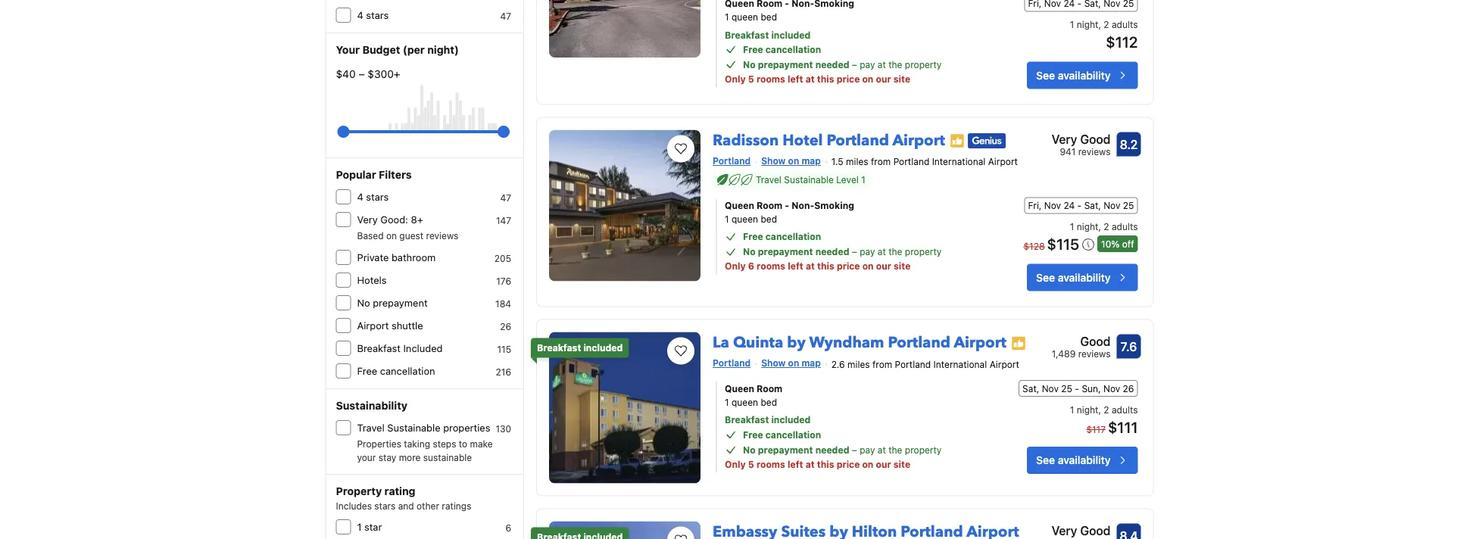 Task type: vqa. For each thing, say whether or not it's contained in the screenshot.


Task type: describe. For each thing, give the bounding box(es) containing it.
and
[[398, 501, 414, 511]]

see for radisson hotel portland airport
[[1036, 271, 1055, 284]]

2 47 from the top
[[500, 192, 511, 203]]

very good 941 reviews
[[1052, 132, 1111, 157]]

1,489
[[1052, 349, 1076, 360]]

rooms for $112
[[756, 74, 785, 84]]

8+
[[411, 214, 423, 225]]

queen room link
[[725, 382, 981, 395]]

1 queen bed breakfast included for $117
[[725, 397, 811, 425]]

our for $117
[[876, 459, 891, 470]]

travel sustainable properties 130 properties taking steps to make your stay more sustainable
[[357, 422, 511, 463]]

very for very good: 8+
[[357, 214, 378, 225]]

popular filters
[[336, 169, 412, 181]]

1 night , 2 adults $112
[[1070, 19, 1138, 51]]

216
[[496, 367, 511, 377]]

2 needed from the top
[[815, 247, 849, 257]]

non-
[[792, 200, 814, 211]]

airport shuttle
[[357, 320, 423, 331]]

1 horizontal spatial 6
[[748, 261, 754, 272]]

see availability for radisson hotel portland airport
[[1036, 271, 1111, 284]]

bathroom
[[392, 252, 436, 263]]

sustainable
[[423, 452, 472, 463]]

filters
[[379, 169, 412, 181]]

needed for $112
[[815, 59, 849, 70]]

portland down la quinta by wyndham portland airport at the bottom
[[895, 359, 931, 370]]

this property is part of our preferred partner program. it's committed to providing excellent service and good value. it'll pay us a higher commission if you make a booking. image for la quinta by wyndham portland airport
[[1011, 336, 1026, 351]]

private
[[357, 252, 389, 263]]

the for $112
[[888, 59, 902, 70]]

queen room
[[725, 383, 783, 394]]

this property is part of our preferred partner program. it's committed to providing excellent service and good value. it'll pay us a higher commission if you make a booking. image for radisson hotel portland airport
[[950, 133, 965, 148]]

2.6 miles from portland international airport
[[831, 359, 1019, 370]]

very good
[[1052, 523, 1111, 538]]

1 vertical spatial stars
[[366, 191, 389, 203]]

2 inside 1 night , 2 adults $112
[[1104, 19, 1109, 30]]

star
[[364, 521, 382, 533]]

scored 8.2 element
[[1117, 132, 1141, 156]]

1 47 from the top
[[500, 11, 511, 21]]

properties
[[357, 439, 401, 449]]

level
[[836, 175, 859, 185]]

radisson hotel portland airport link
[[713, 124, 945, 151]]

2 for la quinta by wyndham portland airport
[[1104, 404, 1109, 415]]

site for $117
[[893, 459, 910, 470]]

quinta
[[733, 332, 783, 353]]

941
[[1060, 146, 1076, 157]]

147
[[496, 215, 511, 226]]

la
[[713, 332, 729, 353]]

1 vertical spatial sat,
[[1022, 383, 1039, 394]]

nov down 1,489 on the right of page
[[1042, 383, 1059, 394]]

price for $112
[[837, 74, 860, 84]]

2 no prepayment needed – pay at the property from the top
[[743, 247, 942, 257]]

by
[[787, 332, 806, 353]]

1 queen bed breakfast included for $112
[[725, 12, 811, 40]]

off
[[1122, 239, 1134, 249]]

1 horizontal spatial 25
[[1123, 200, 1134, 211]]

good for very good 941 reviews
[[1080, 132, 1111, 146]]

1 vertical spatial rooms
[[757, 261, 785, 272]]

see for la quinta by wyndham portland airport
[[1036, 454, 1055, 467]]

$115
[[1047, 235, 1079, 253]]

breakfast included
[[537, 343, 623, 353]]

la quinta by wyndham portland airport
[[713, 332, 1006, 353]]

good inside good 1,489 reviews
[[1080, 334, 1111, 349]]

ratings
[[442, 501, 471, 511]]

needed for $117
[[815, 445, 849, 455]]

only for $112
[[725, 74, 746, 84]]

- for radisson hotel portland airport
[[1077, 200, 1082, 211]]

176
[[496, 276, 511, 286]]

hotel
[[783, 130, 823, 151]]

bed for $112
[[761, 12, 777, 22]]

pay for $117
[[860, 445, 875, 455]]

115
[[497, 344, 511, 354]]

rating
[[384, 485, 415, 498]]

la quinta by wyndham portland airport image
[[549, 332, 701, 484]]

queen for la
[[725, 383, 754, 394]]

2 for radisson hotel portland airport
[[1104, 222, 1109, 232]]

2 queen from the top
[[732, 214, 758, 225]]

wyndham
[[809, 332, 884, 353]]

reviews for good
[[1078, 146, 1111, 157]]

budget
[[362, 44, 400, 56]]

portland up queen room - non-smoking "link"
[[893, 157, 929, 167]]

, for radisson hotel portland airport
[[1098, 222, 1101, 232]]

international for la quinta by wyndham portland airport
[[933, 359, 987, 370]]

make
[[470, 439, 493, 449]]

airport for 1.5 miles from portland international airport
[[988, 157, 1018, 167]]

(per
[[403, 44, 425, 56]]

2.6
[[831, 359, 845, 370]]

very for very good
[[1052, 523, 1077, 538]]

adults for radisson hotel portland airport
[[1112, 222, 1138, 232]]

very good element for scored 8.2 "element"
[[1052, 130, 1111, 148]]

5 for $117
[[748, 459, 754, 470]]

1.5
[[831, 157, 843, 167]]

availability for radisson hotel portland airport
[[1058, 271, 1111, 284]]

scored 7.6 element
[[1117, 335, 1141, 359]]

radisson
[[713, 130, 779, 151]]

airport down 'no prepayment' at the left bottom
[[357, 320, 389, 331]]

130
[[496, 423, 511, 434]]

availability for la quinta by wyndham portland airport
[[1058, 454, 1111, 467]]

no down queen room at the bottom
[[743, 445, 756, 455]]

portland up 1.5
[[827, 130, 889, 151]]

nov up 10%
[[1104, 200, 1120, 211]]

$117
[[1086, 424, 1106, 435]]

travel for properties
[[357, 422, 385, 434]]

room for hotel
[[757, 200, 783, 211]]

stay
[[379, 452, 396, 463]]

international for radisson hotel portland airport
[[932, 157, 986, 167]]

radisson hotel portland airport
[[713, 130, 945, 151]]

queen room - non-smoking link
[[725, 199, 981, 213]]

your budget (per night)
[[336, 44, 459, 56]]

included
[[403, 343, 443, 354]]

airport up 1.5 miles from portland international airport
[[893, 130, 945, 151]]

property
[[336, 485, 382, 498]]

included for $117
[[771, 415, 811, 425]]

airport for 2.6 miles from portland international airport
[[990, 359, 1019, 370]]

travel sustainable level 1
[[756, 175, 865, 185]]

205
[[494, 253, 511, 264]]

only 5 rooms left at this price on our site for $112
[[725, 74, 910, 84]]

1 queen bed
[[725, 214, 777, 225]]

property for $117
[[905, 445, 942, 455]]

only 6 rooms left at this price on our site
[[725, 261, 911, 272]]

portland down la
[[713, 358, 751, 369]]

sat, nov 25 - sun, nov 26
[[1022, 383, 1134, 394]]

included for $112
[[771, 29, 811, 40]]

1 availability from the top
[[1058, 69, 1111, 81]]

1 vertical spatial this
[[817, 261, 834, 272]]

0 vertical spatial stars
[[366, 9, 389, 21]]

this for $117
[[817, 459, 834, 470]]

0 horizontal spatial 25
[[1061, 383, 1072, 394]]

from for airport
[[871, 157, 891, 167]]

the for $117
[[888, 445, 902, 455]]

queen room - non-smoking
[[725, 200, 854, 211]]



Task type: locate. For each thing, give the bounding box(es) containing it.
3 see availability link from the top
[[1027, 447, 1138, 474]]

very good link
[[1046, 516, 1141, 539]]

map for by
[[802, 358, 821, 369]]

0 vertical spatial ,
[[1098, 19, 1101, 30]]

2 up 10%
[[1104, 222, 1109, 232]]

0 vertical spatial 26
[[500, 321, 511, 332]]

our for $112
[[876, 74, 891, 84]]

0 vertical spatial 6
[[748, 261, 754, 272]]

see availability link down 1 night , 2 adults $112
[[1027, 62, 1138, 89]]

2 very good element from the top
[[1052, 522, 1111, 539]]

1 the from the top
[[888, 59, 902, 70]]

1 price from the top
[[837, 74, 860, 84]]

radisson hotel portland airport image
[[549, 130, 701, 281]]

1 night , 2 adults up $117 $111
[[1070, 404, 1138, 415]]

1 vertical spatial only
[[725, 261, 746, 272]]

2 vertical spatial night
[[1077, 404, 1098, 415]]

3 only from the top
[[725, 459, 746, 470]]

group
[[343, 120, 504, 144]]

see availability link for radisson hotel portland airport
[[1027, 264, 1138, 291]]

very inside very good 941 reviews
[[1052, 132, 1077, 146]]

reviews right 941 on the top right
[[1078, 146, 1111, 157]]

0 vertical spatial sustainable
[[784, 175, 834, 185]]

1 see from the top
[[1036, 69, 1055, 81]]

very
[[1052, 132, 1077, 146], [357, 214, 378, 225], [1052, 523, 1077, 538]]

- inside "link"
[[785, 200, 789, 211]]

map for portland
[[802, 156, 821, 166]]

2 the from the top
[[888, 247, 902, 257]]

your
[[336, 44, 360, 56]]

1 vertical spatial queen
[[725, 383, 754, 394]]

1 4 stars from the top
[[357, 9, 389, 21]]

2 vertical spatial our
[[876, 459, 891, 470]]

good inside "element"
[[1080, 523, 1111, 538]]

properties
[[443, 422, 490, 434]]

1 show on map from the top
[[761, 156, 821, 166]]

0 vertical spatial this
[[817, 74, 834, 84]]

portland down radisson
[[713, 156, 751, 166]]

included
[[771, 29, 811, 40], [583, 343, 623, 353], [771, 415, 811, 425]]

stars down popular filters
[[366, 191, 389, 203]]

taking
[[404, 439, 430, 449]]

1 star
[[357, 521, 382, 533]]

sat, down this property is part of our preferred partner program. it's committed to providing excellent service and good value. it'll pay us a higher commission if you make a booking. image
[[1022, 383, 1039, 394]]

0 vertical spatial our
[[876, 74, 891, 84]]

this property is part of our preferred partner program. it's committed to providing excellent service and good value. it'll pay us a higher commission if you make a booking. image
[[950, 133, 965, 148], [950, 133, 965, 148], [1011, 336, 1026, 351]]

night for la quinta by wyndham portland airport
[[1077, 404, 1098, 415]]

2 availability from the top
[[1058, 271, 1111, 284]]

room down quinta on the bottom of page
[[757, 383, 783, 394]]

- for la quinta by wyndham portland airport
[[1075, 383, 1079, 394]]

0 vertical spatial availability
[[1058, 69, 1111, 81]]

2 4 stars from the top
[[357, 191, 389, 203]]

3 pay from the top
[[860, 445, 875, 455]]

no prepayment needed – pay at the property up radisson hotel portland airport link
[[743, 59, 942, 70]]

no up radisson
[[743, 59, 756, 70]]

includes
[[336, 501, 372, 511]]

0 vertical spatial price
[[837, 74, 860, 84]]

good element
[[1052, 332, 1111, 350]]

stars up budget
[[366, 9, 389, 21]]

reviews for on
[[426, 230, 458, 241]]

25 up the off at the right top
[[1123, 200, 1134, 211]]

free
[[743, 44, 763, 55], [743, 232, 763, 242], [357, 365, 377, 377], [743, 429, 763, 440]]

3 see from the top
[[1036, 454, 1055, 467]]

adults for la quinta by wyndham portland airport
[[1112, 404, 1138, 415]]

1 horizontal spatial sat,
[[1084, 200, 1101, 211]]

reviews inside good 1,489 reviews
[[1078, 349, 1111, 360]]

needed up radisson hotel portland airport link
[[815, 59, 849, 70]]

3 availability from the top
[[1058, 454, 1111, 467]]

good inside very good 941 reviews
[[1080, 132, 1111, 146]]

portland up 2.6 miles from portland international airport
[[888, 332, 950, 353]]

1 vertical spatial price
[[837, 261, 860, 272]]

1 very good element from the top
[[1052, 130, 1111, 148]]

travel inside travel sustainable properties 130 properties taking steps to make your stay more sustainable
[[357, 422, 385, 434]]

queen up the 1 queen bed
[[725, 200, 754, 211]]

26 right sun,
[[1123, 383, 1134, 394]]

reviews right 1,489 on the right of page
[[1078, 349, 1111, 360]]

travel for level
[[756, 175, 782, 185]]

1 horizontal spatial travel
[[756, 175, 782, 185]]

good left scored 8.4 element
[[1080, 523, 1111, 538]]

adults up the off at the right top
[[1112, 222, 1138, 232]]

airport for la quinta by wyndham portland airport
[[954, 332, 1006, 353]]

see availability down $117
[[1036, 454, 1111, 467]]

see availability link down $117
[[1027, 447, 1138, 474]]

2 vertical spatial reviews
[[1078, 349, 1111, 360]]

1 show from the top
[[761, 156, 786, 166]]

steps
[[433, 439, 456, 449]]

fri, nov 24 - sat, nov 25
[[1028, 200, 1134, 211]]

miles for wyndham
[[847, 359, 870, 370]]

$40
[[336, 68, 356, 80]]

queen for $117
[[732, 397, 758, 407]]

0 vertical spatial see availability
[[1036, 69, 1111, 81]]

0 vertical spatial needed
[[815, 59, 849, 70]]

0 vertical spatial 4 stars
[[357, 9, 389, 21]]

1 vertical spatial the
[[888, 247, 902, 257]]

2 pay from the top
[[860, 247, 875, 257]]

needed up only 6 rooms left at this price on our site
[[815, 247, 849, 257]]

room
[[757, 200, 783, 211], [757, 383, 783, 394]]

sustainable for level
[[784, 175, 834, 185]]

only 5 rooms left at this price on our site
[[725, 74, 910, 84], [725, 459, 910, 470]]

stars inside property rating includes stars and other ratings
[[374, 501, 396, 511]]

1 , from the top
[[1098, 19, 1101, 30]]

very left scored 8.4 element
[[1052, 523, 1077, 538]]

0 vertical spatial site
[[893, 74, 910, 84]]

very inside the "very good" "element"
[[1052, 523, 1077, 538]]

2 map from the top
[[802, 358, 821, 369]]

2 bed from the top
[[761, 214, 777, 225]]

free cancellation
[[743, 44, 821, 55], [743, 232, 821, 242], [357, 365, 435, 377], [743, 429, 821, 440]]

1 vertical spatial property
[[905, 247, 942, 257]]

no prepayment needed – pay at the property up only 6 rooms left at this price on our site
[[743, 247, 942, 257]]

2 vertical spatial rooms
[[756, 459, 785, 470]]

2 vertical spatial needed
[[815, 445, 849, 455]]

1 queen from the top
[[725, 200, 754, 211]]

1 night , 2 adults
[[1070, 222, 1138, 232], [1070, 404, 1138, 415]]

0 vertical spatial 47
[[500, 11, 511, 21]]

price
[[837, 74, 860, 84], [837, 261, 860, 272], [837, 459, 860, 470]]

miles right 1.5
[[846, 157, 868, 167]]

1 needed from the top
[[815, 59, 849, 70]]

availability down 1 night , 2 adults $112
[[1058, 69, 1111, 81]]

queen
[[732, 12, 758, 22], [732, 214, 758, 225], [732, 397, 758, 407]]

very up based on the top left of page
[[357, 214, 378, 225]]

room up the 1 queen bed
[[757, 200, 783, 211]]

1 only 5 rooms left at this price on our site from the top
[[725, 74, 910, 84]]

2 5 from the top
[[748, 459, 754, 470]]

0 vertical spatial night
[[1077, 19, 1098, 30]]

site
[[893, 74, 910, 84], [894, 261, 911, 272], [893, 459, 910, 470]]

0 vertical spatial 2
[[1104, 19, 1109, 30]]

1 night from the top
[[1077, 19, 1098, 30]]

4 stars up budget
[[357, 9, 389, 21]]

0 vertical spatial international
[[932, 157, 986, 167]]

1 see availability from the top
[[1036, 69, 1111, 81]]

24
[[1064, 200, 1075, 211]]

1 vertical spatial night
[[1077, 222, 1098, 232]]

from
[[871, 157, 891, 167], [872, 359, 892, 370]]

1 vertical spatial room
[[757, 383, 783, 394]]

2 show on map from the top
[[761, 358, 821, 369]]

1 vertical spatial queen
[[732, 214, 758, 225]]

your
[[357, 452, 376, 463]]

sat, right 24
[[1084, 200, 1101, 211]]

very for very good 941 reviews
[[1052, 132, 1077, 146]]

show on map
[[761, 156, 821, 166], [761, 358, 821, 369]]

popular
[[336, 169, 376, 181]]

1 no prepayment needed – pay at the property from the top
[[743, 59, 942, 70]]

1 vertical spatial 1 night , 2 adults
[[1070, 404, 1138, 415]]

3 price from the top
[[837, 459, 860, 470]]

25 left sun,
[[1061, 383, 1072, 394]]

0 horizontal spatial 6
[[505, 523, 511, 533]]

2 1 queen bed breakfast included from the top
[[725, 397, 811, 425]]

3 2 from the top
[[1104, 404, 1109, 415]]

no down 'hotels'
[[357, 297, 370, 309]]

this property is part of our preferred partner program. it's committed to providing excellent service and good value. it'll pay us a higher commission if you make a booking. image
[[1011, 336, 1026, 351]]

3 good from the top
[[1080, 523, 1111, 538]]

1 1 night , 2 adults from the top
[[1070, 222, 1138, 232]]

10% off
[[1101, 239, 1134, 249]]

0 vertical spatial miles
[[846, 157, 868, 167]]

2 vertical spatial availability
[[1058, 454, 1111, 467]]

2 vertical spatial see
[[1036, 454, 1055, 467]]

- left sun,
[[1075, 383, 1079, 394]]

breakfast
[[725, 29, 769, 40], [357, 343, 401, 354], [537, 343, 581, 353], [725, 415, 769, 425]]

left for $112
[[788, 74, 803, 84]]

1 vertical spatial ,
[[1098, 222, 1101, 232]]

private bathroom
[[357, 252, 436, 263]]

1 5 from the top
[[748, 74, 754, 84]]

2 see availability link from the top
[[1027, 264, 1138, 291]]

4 stars
[[357, 9, 389, 21], [357, 191, 389, 203]]

very good element left scored 8.4 element
[[1052, 522, 1111, 539]]

availability down $115
[[1058, 271, 1111, 284]]

2 good from the top
[[1080, 334, 1111, 349]]

prepayment
[[758, 59, 813, 70], [758, 247, 813, 257], [373, 297, 428, 309], [758, 445, 813, 455]]

to
[[459, 439, 467, 449]]

very good element inside very good "link"
[[1052, 522, 1111, 539]]

$300+
[[368, 68, 400, 80]]

$112
[[1106, 33, 1138, 51]]

la quinta by wyndham portland airport link
[[713, 326, 1006, 353]]

night for radisson hotel portland airport
[[1077, 222, 1098, 232]]

this for $112
[[817, 74, 834, 84]]

no down the 1 queen bed
[[743, 247, 756, 257]]

184
[[495, 298, 511, 309]]

adults inside 1 night , 2 adults $112
[[1112, 19, 1138, 30]]

queen for $112
[[732, 12, 758, 22]]

1 night , 2 adults up 10%
[[1070, 222, 1138, 232]]

night)
[[427, 44, 459, 56]]

2 vertical spatial property
[[905, 445, 942, 455]]

0 vertical spatial very
[[1052, 132, 1077, 146]]

availability down $117
[[1058, 454, 1111, 467]]

- right 24
[[1077, 200, 1082, 211]]

3 the from the top
[[888, 445, 902, 455]]

2 vertical spatial stars
[[374, 501, 396, 511]]

1 2 from the top
[[1104, 19, 1109, 30]]

2 vertical spatial adults
[[1112, 404, 1138, 415]]

2 vertical spatial see availability
[[1036, 454, 1111, 467]]

1 property from the top
[[905, 59, 942, 70]]

2 show from the top
[[761, 358, 786, 369]]

travel
[[756, 175, 782, 185], [357, 422, 385, 434]]

2 vertical spatial 2
[[1104, 404, 1109, 415]]

1 vertical spatial from
[[872, 359, 892, 370]]

property
[[905, 59, 942, 70], [905, 247, 942, 257], [905, 445, 942, 455]]

breakfast included
[[357, 343, 443, 354]]

2 vertical spatial site
[[893, 459, 910, 470]]

reviews inside very good 941 reviews
[[1078, 146, 1111, 157]]

sustainability
[[336, 399, 407, 412]]

0 vertical spatial only
[[725, 74, 746, 84]]

night inside 1 night , 2 adults $112
[[1077, 19, 1098, 30]]

1 adults from the top
[[1112, 19, 1138, 30]]

2 property from the top
[[905, 247, 942, 257]]

,
[[1098, 19, 1101, 30], [1098, 222, 1101, 232], [1098, 404, 1101, 415]]

other
[[417, 501, 439, 511]]

2 queen from the top
[[725, 383, 754, 394]]

airport left 941 on the top right
[[988, 157, 1018, 167]]

good left 8.2
[[1080, 132, 1111, 146]]

the
[[888, 59, 902, 70], [888, 247, 902, 257], [888, 445, 902, 455]]

1 map from the top
[[802, 156, 821, 166]]

2 our from the top
[[876, 261, 891, 272]]

1 vertical spatial needed
[[815, 247, 849, 257]]

see availability link down $115
[[1027, 264, 1138, 291]]

1 vertical spatial no prepayment needed – pay at the property
[[743, 247, 942, 257]]

from right 1.5
[[871, 157, 891, 167]]

7.6
[[1121, 339, 1137, 354]]

1 vertical spatial 4
[[357, 191, 363, 203]]

1 vertical spatial reviews
[[426, 230, 458, 241]]

-
[[785, 200, 789, 211], [1077, 200, 1082, 211], [1075, 383, 1079, 394]]

5
[[748, 74, 754, 84], [748, 459, 754, 470]]

show down quinta on the bottom of page
[[761, 358, 786, 369]]

3 adults from the top
[[1112, 404, 1138, 415]]

2 up $117 $111
[[1104, 404, 1109, 415]]

more
[[399, 452, 421, 463]]

sustainable for properties
[[387, 422, 440, 434]]

nov right sun,
[[1103, 383, 1120, 394]]

$40 – $300+
[[336, 68, 400, 80]]

2 vertical spatial bed
[[761, 397, 777, 407]]

1 vertical spatial see
[[1036, 271, 1055, 284]]

1 vertical spatial bed
[[761, 214, 777, 225]]

1 vertical spatial 2
[[1104, 222, 1109, 232]]

map up travel sustainable level 1
[[802, 156, 821, 166]]

1 pay from the top
[[860, 59, 875, 70]]

left
[[788, 74, 803, 84], [788, 261, 803, 272], [788, 459, 803, 470]]

portland
[[827, 130, 889, 151], [713, 156, 751, 166], [893, 157, 929, 167], [888, 332, 950, 353], [713, 358, 751, 369], [895, 359, 931, 370]]

good 1,489 reviews
[[1052, 334, 1111, 360]]

good for very good
[[1080, 523, 1111, 538]]

property rating includes stars and other ratings
[[336, 485, 471, 511]]

1 vertical spatial 47
[[500, 192, 511, 203]]

1 vertical spatial included
[[583, 343, 623, 353]]

airport down this property is part of our preferred partner program. it's committed to providing excellent service and good value. it'll pay us a higher commission if you make a booking. image
[[990, 359, 1019, 370]]

travel up queen room - non-smoking
[[756, 175, 782, 185]]

based on guest reviews
[[357, 230, 458, 241]]

0 vertical spatial 25
[[1123, 200, 1134, 211]]

fri,
[[1028, 200, 1042, 211]]

show down radisson
[[761, 156, 786, 166]]

pay for $112
[[860, 59, 875, 70]]

show for quinta
[[761, 358, 786, 369]]

$128
[[1024, 241, 1045, 252]]

only for $117
[[725, 459, 746, 470]]

, inside 1 night , 2 adults $112
[[1098, 19, 1101, 30]]

0 vertical spatial from
[[871, 157, 891, 167]]

needed down queen room link
[[815, 445, 849, 455]]

0 vertical spatial room
[[757, 200, 783, 211]]

smoking
[[814, 200, 854, 211]]

queen inside queen room - non-smoking "link"
[[725, 200, 754, 211]]

1 vertical spatial miles
[[847, 359, 870, 370]]

rooms for $117
[[756, 459, 785, 470]]

3 night from the top
[[1077, 404, 1098, 415]]

0 vertical spatial sat,
[[1084, 200, 1101, 211]]

nov
[[1044, 200, 1061, 211], [1104, 200, 1120, 211], [1042, 383, 1059, 394], [1103, 383, 1120, 394]]

very good: 8+
[[357, 214, 423, 225]]

3 no prepayment needed – pay at the property from the top
[[743, 445, 942, 455]]

$111
[[1108, 418, 1138, 436]]

room inside "link"
[[757, 200, 783, 211]]

10%
[[1101, 239, 1120, 249]]

from for wyndham
[[872, 359, 892, 370]]

0 vertical spatial see availability link
[[1027, 62, 1138, 89]]

1 vertical spatial international
[[933, 359, 987, 370]]

pay
[[860, 59, 875, 70], [860, 247, 875, 257], [860, 445, 875, 455]]

1 queen from the top
[[732, 12, 758, 22]]

airport left this property is part of our preferred partner program. it's committed to providing excellent service and good value. it'll pay us a higher commission if you make a booking. image
[[954, 332, 1006, 353]]

show on map down by
[[761, 358, 821, 369]]

map
[[802, 156, 821, 166], [802, 358, 821, 369]]

2 4 from the top
[[357, 191, 363, 203]]

1 vertical spatial travel
[[357, 422, 385, 434]]

based
[[357, 230, 384, 241]]

very up 941 on the top right
[[1052, 132, 1077, 146]]

sustainable inside travel sustainable properties 130 properties taking steps to make your stay more sustainable
[[387, 422, 440, 434]]

1 inside 1 night , 2 adults $112
[[1070, 19, 1074, 30]]

4 up your
[[357, 9, 363, 21]]

47
[[500, 11, 511, 21], [500, 192, 511, 203]]

0 vertical spatial included
[[771, 29, 811, 40]]

adults
[[1112, 19, 1138, 30], [1112, 222, 1138, 232], [1112, 404, 1138, 415]]

map down by
[[802, 358, 821, 369]]

3 our from the top
[[876, 459, 891, 470]]

1 vertical spatial very good element
[[1052, 522, 1111, 539]]

, for la quinta by wyndham portland airport
[[1098, 404, 1101, 415]]

2 up $112
[[1104, 19, 1109, 30]]

1 room from the top
[[757, 200, 783, 211]]

1 good from the top
[[1080, 132, 1111, 146]]

5 for $112
[[748, 74, 754, 84]]

1 vertical spatial left
[[788, 261, 803, 272]]

3 see availability from the top
[[1036, 454, 1111, 467]]

1 vertical spatial site
[[894, 261, 911, 272]]

bed for $117
[[761, 397, 777, 407]]

miles right the 2.6
[[847, 359, 870, 370]]

2 room from the top
[[757, 383, 783, 394]]

8.2
[[1120, 137, 1138, 151]]

shuttle
[[392, 320, 423, 331]]

1 vertical spatial see availability link
[[1027, 264, 1138, 291]]

site for $112
[[893, 74, 910, 84]]

show on map down "hotel"
[[761, 156, 821, 166]]

no prepayment
[[357, 297, 428, 309]]

stars down rating
[[374, 501, 396, 511]]

travel up the properties
[[357, 422, 385, 434]]

2 price from the top
[[837, 261, 860, 272]]

see availability link for la quinta by wyndham portland airport
[[1027, 447, 1138, 474]]

1 vertical spatial very
[[357, 214, 378, 225]]

property for $112
[[905, 59, 942, 70]]

2 night from the top
[[1077, 222, 1098, 232]]

1 our from the top
[[876, 74, 891, 84]]

1 night , 2 adults for radisson hotel portland airport
[[1070, 222, 1138, 232]]

no prepayment needed – pay at the property down queen room link
[[743, 445, 942, 455]]

2 vertical spatial very
[[1052, 523, 1077, 538]]

2 vertical spatial price
[[837, 459, 860, 470]]

3 bed from the top
[[761, 397, 777, 407]]

1 4 from the top
[[357, 9, 363, 21]]

1 1 queen bed breakfast included from the top
[[725, 12, 811, 40]]

2 1 night , 2 adults from the top
[[1070, 404, 1138, 415]]

1 vertical spatial only 5 rooms left at this price on our site
[[725, 459, 910, 470]]

reviews right "guest"
[[426, 230, 458, 241]]

very good element left 8.2
[[1052, 130, 1111, 148]]

2 vertical spatial good
[[1080, 523, 1111, 538]]

0 vertical spatial only 5 rooms left at this price on our site
[[725, 74, 910, 84]]

0 horizontal spatial sustainable
[[387, 422, 440, 434]]

good left 'scored 7.6' element on the right
[[1080, 334, 1111, 349]]

0 vertical spatial adults
[[1112, 19, 1138, 30]]

1.5 miles from portland international airport
[[831, 157, 1018, 167]]

see availability for la quinta by wyndham portland airport
[[1036, 454, 1111, 467]]

see
[[1036, 69, 1055, 81], [1036, 271, 1055, 284], [1036, 454, 1055, 467]]

2 , from the top
[[1098, 222, 1101, 232]]

0 vertical spatial queen
[[725, 200, 754, 211]]

1
[[725, 12, 729, 22], [1070, 19, 1074, 30], [861, 175, 865, 185], [725, 214, 729, 225], [1070, 222, 1074, 232], [725, 397, 729, 407], [1070, 404, 1074, 415], [357, 521, 362, 533]]

stars
[[366, 9, 389, 21], [366, 191, 389, 203], [374, 501, 396, 511]]

adults up $112
[[1112, 19, 1138, 30]]

2 see availability from the top
[[1036, 271, 1111, 284]]

3 , from the top
[[1098, 404, 1101, 415]]

queen inside queen room link
[[725, 383, 754, 394]]

no prepayment needed – pay at the property for $112
[[743, 59, 942, 70]]

only 5 rooms left at this price on our site for $117
[[725, 459, 910, 470]]

no prepayment needed – pay at the property for $117
[[743, 445, 942, 455]]

genius discounts available at this property. image
[[968, 133, 1006, 148], [968, 133, 1006, 148]]

sustainable up taking
[[387, 422, 440, 434]]

needed
[[815, 59, 849, 70], [815, 247, 849, 257], [815, 445, 849, 455]]

2 vertical spatial the
[[888, 445, 902, 455]]

0 horizontal spatial travel
[[357, 422, 385, 434]]

3 queen from the top
[[732, 397, 758, 407]]

hotels
[[357, 275, 387, 286]]

2 only 5 rooms left at this price on our site from the top
[[725, 459, 910, 470]]

sun,
[[1082, 383, 1101, 394]]

2 adults from the top
[[1112, 222, 1138, 232]]

2 2 from the top
[[1104, 222, 1109, 232]]

1 vertical spatial 5
[[748, 459, 754, 470]]

queen down la
[[725, 383, 754, 394]]

1 see availability link from the top
[[1027, 62, 1138, 89]]

show for hotel
[[761, 156, 786, 166]]

guest
[[399, 230, 423, 241]]

1 vertical spatial pay
[[860, 247, 875, 257]]

left for $117
[[788, 459, 803, 470]]

queen for radisson
[[725, 200, 754, 211]]

0 vertical spatial 1 night , 2 adults
[[1070, 222, 1138, 232]]

very good element for scored 8.4 element
[[1052, 522, 1111, 539]]

2 vertical spatial left
[[788, 459, 803, 470]]

very good element
[[1052, 130, 1111, 148], [1052, 522, 1111, 539]]

3 property from the top
[[905, 445, 942, 455]]

1 bed from the top
[[761, 12, 777, 22]]

0 vertical spatial reviews
[[1078, 146, 1111, 157]]

price for $117
[[837, 459, 860, 470]]

0 vertical spatial very good element
[[1052, 130, 1111, 148]]

2 only from the top
[[725, 261, 746, 272]]

- left non- at the right top of the page
[[785, 200, 789, 211]]

0 vertical spatial 1 queen bed breakfast included
[[725, 12, 811, 40]]

see availability link
[[1027, 62, 1138, 89], [1027, 264, 1138, 291], [1027, 447, 1138, 474]]

see availability down $115
[[1036, 271, 1111, 284]]

night
[[1077, 19, 1098, 30], [1077, 222, 1098, 232], [1077, 404, 1098, 415]]

0 horizontal spatial sat,
[[1022, 383, 1039, 394]]

1 only from the top
[[725, 74, 746, 84]]

scored 8.4 element
[[1117, 524, 1141, 539]]

from down la quinta by wyndham portland airport at the bottom
[[872, 359, 892, 370]]

nov left 24
[[1044, 200, 1061, 211]]

1 horizontal spatial 26
[[1123, 383, 1134, 394]]

1 night , 2 adults for la quinta by wyndham portland airport
[[1070, 404, 1138, 415]]

show on map for hotel
[[761, 156, 821, 166]]

2 vertical spatial only
[[725, 459, 746, 470]]

26 up 115
[[500, 321, 511, 332]]

4 down popular on the left top of the page
[[357, 191, 363, 203]]

1 vertical spatial our
[[876, 261, 891, 272]]

good:
[[380, 214, 408, 225]]

miles for airport
[[846, 157, 868, 167]]

2 see from the top
[[1036, 271, 1055, 284]]

$117 $111
[[1086, 418, 1138, 436]]

show on map for quinta
[[761, 358, 821, 369]]

2 vertical spatial pay
[[860, 445, 875, 455]]

0 vertical spatial pay
[[860, 59, 875, 70]]

sustainable up non- at the right top of the page
[[784, 175, 834, 185]]

0 vertical spatial no prepayment needed – pay at the property
[[743, 59, 942, 70]]

0 vertical spatial left
[[788, 74, 803, 84]]

room for quinta
[[757, 383, 783, 394]]

3 needed from the top
[[815, 445, 849, 455]]

0 vertical spatial rooms
[[756, 74, 785, 84]]

4 stars down popular filters
[[357, 191, 389, 203]]

see availability down 1 night , 2 adults $112
[[1036, 69, 1111, 81]]

adults up $111
[[1112, 404, 1138, 415]]



